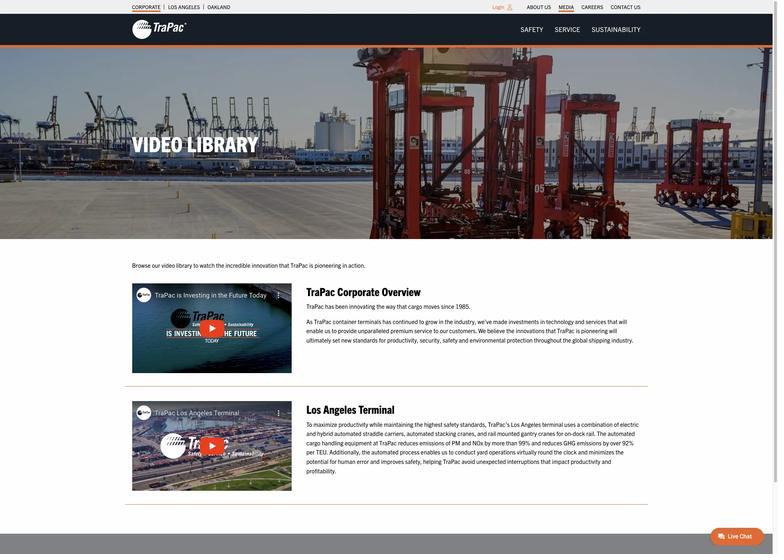 Task type: describe. For each thing, give the bounding box(es) containing it.
continued
[[393, 318, 418, 325]]

to maximize productivity while maintaining the highest safety standards, trapac's los angeles terminal uses a combination of electric and hybrid automated straddle carriers, automated stacking cranes, and rail mounted gantry cranes for on-dock rail. the automated cargo handling equipment at trapac reduces emissions of pm and nox by more than 99% and reduces ghg emissions by over 92% per teu. additionally, the automated process enables us to conduct yard operations virtually round the clock and minimizes the potential for human error and improves safety, helping trapac avoid unexpected interruptions that impact productivity and profitability.
[[306, 421, 639, 474]]

0 vertical spatial is
[[309, 262, 313, 269]]

our inside as trapac container terminals has continued to grow in the industry, we've made investments in technology and services that will enable us to provide unparalleled premium service to our customers. we believe the innovations that trapac is pioneering will ultimately set new standards for productivity, security, safety and environmental protection throughout the global shipping industry.
[[440, 327, 448, 334]]

0 horizontal spatial productivity
[[339, 421, 368, 428]]

angeles inside to maximize productivity while maintaining the highest safety standards, trapac's los angeles terminal uses a combination of electric and hybrid automated straddle carriers, automated stacking cranes, and rail mounted gantry cranes for on-dock rail. the automated cargo handling equipment at trapac reduces emissions of pm and nox by more than 99% and reduces ghg emissions by over 92% per teu. additionally, the automated process enables us to conduct yard operations virtually round the clock and minimizes the potential for human error and improves safety, helping trapac avoid unexpected interruptions that impact productivity and profitability.
[[521, 421, 541, 428]]

action.
[[348, 262, 366, 269]]

99%
[[519, 439, 530, 446]]

innovating
[[349, 303, 375, 310]]

los inside to maximize productivity while maintaining the highest safety standards, trapac's los angeles terminal uses a combination of electric and hybrid automated straddle carriers, automated stacking cranes, and rail mounted gantry cranes for on-dock rail. the automated cargo handling equipment at trapac reduces emissions of pm and nox by more than 99% and reduces ghg emissions by over 92% per teu. additionally, the automated process enables us to conduct yard operations virtually round the clock and minimizes the potential for human error and improves safety, helping trapac avoid unexpected interruptions that impact productivity and profitability.
[[511, 421, 520, 428]]

the up impact
[[554, 448, 562, 456]]

to inside to maximize productivity while maintaining the highest safety standards, trapac's los angeles terminal uses a combination of electric and hybrid automated straddle carriers, automated stacking cranes, and rail mounted gantry cranes for on-dock rail. the automated cargo handling equipment at trapac reduces emissions of pm and nox by more than 99% and reduces ghg emissions by over 92% per teu. additionally, the automated process enables us to conduct yard operations virtually round the clock and minimizes the potential for human error and improves safety, helping trapac avoid unexpected interruptions that impact productivity and profitability.
[[449, 448, 454, 456]]

pm
[[452, 439, 460, 446]]

and right error
[[370, 458, 380, 465]]

equipment
[[345, 439, 372, 446]]

corporate link
[[132, 2, 161, 12]]

teu.
[[316, 448, 328, 456]]

innovation
[[252, 262, 278, 269]]

media link
[[559, 2, 574, 12]]

that up throughout
[[546, 327, 556, 334]]

automated up improves
[[371, 448, 399, 456]]

sustainability
[[592, 25, 641, 33]]

login
[[493, 4, 504, 10]]

improves
[[381, 458, 404, 465]]

virtually
[[517, 448, 537, 456]]

0 horizontal spatial in
[[342, 262, 347, 269]]

services
[[586, 318, 606, 325]]

1 horizontal spatial in
[[439, 318, 443, 325]]

0 horizontal spatial has
[[325, 303, 334, 310]]

library
[[187, 130, 258, 156]]

premium
[[391, 327, 413, 334]]

on-
[[565, 430, 573, 437]]

safety link
[[515, 22, 549, 37]]

automated up equipment
[[334, 430, 362, 437]]

cranes,
[[458, 430, 476, 437]]

provide
[[338, 327, 357, 334]]

interruptions
[[507, 458, 539, 465]]

potential
[[306, 458, 329, 465]]

impact
[[552, 458, 569, 465]]

about
[[527, 4, 543, 10]]

los angeles link
[[168, 2, 200, 12]]

media
[[559, 4, 574, 10]]

and down customers.
[[459, 336, 468, 344]]

1 vertical spatial will
[[609, 327, 617, 334]]

maximize
[[313, 421, 337, 428]]

us for contact us
[[634, 4, 641, 10]]

the left global
[[563, 336, 571, 344]]

terminal
[[542, 421, 563, 428]]

safety
[[521, 25, 543, 33]]

overview
[[382, 284, 421, 298]]

made
[[493, 318, 507, 325]]

and down to at bottom left
[[306, 430, 316, 437]]

ghg
[[564, 439, 576, 446]]

2 reduces from the left
[[542, 439, 562, 446]]

the left highest
[[415, 421, 423, 428]]

hybrid
[[317, 430, 333, 437]]

1 by from the left
[[485, 439, 491, 446]]

sustainability link
[[586, 22, 646, 37]]

unexpected
[[476, 458, 506, 465]]

enables
[[421, 448, 440, 456]]

while
[[370, 421, 383, 428]]

login link
[[493, 4, 504, 10]]

main content containing trapac corporate overview
[[125, 261, 648, 512]]

oakland link
[[208, 2, 230, 12]]

and down 'gantry'
[[531, 439, 541, 446]]

menu bar containing safety
[[515, 22, 646, 37]]

than
[[506, 439, 517, 446]]

mounted
[[497, 430, 520, 437]]

careers link
[[582, 2, 603, 12]]

stacking
[[435, 430, 456, 437]]

video
[[132, 130, 183, 156]]

maintaining
[[384, 421, 413, 428]]

92%
[[622, 439, 634, 446]]

and right clock
[[578, 448, 588, 456]]

highest
[[424, 421, 443, 428]]

terminal
[[359, 402, 395, 416]]

as
[[306, 318, 313, 325]]

and left rail
[[477, 430, 487, 437]]

watch
[[200, 262, 215, 269]]

to left watch
[[193, 262, 198, 269]]

browse our video library to watch the incredible innovation that trapac is pioneering in action.
[[132, 262, 366, 269]]

we've
[[478, 318, 492, 325]]

contact us
[[611, 4, 641, 10]]

the right watch
[[216, 262, 224, 269]]

and down cranes,
[[462, 439, 471, 446]]

1 emissions from the left
[[420, 439, 444, 446]]

2 horizontal spatial in
[[540, 318, 545, 325]]

library
[[176, 262, 192, 269]]

moves
[[424, 303, 440, 310]]

additionally,
[[329, 448, 361, 456]]

ultimately
[[306, 336, 331, 344]]

gantry
[[521, 430, 537, 437]]

video
[[161, 262, 175, 269]]

corporate inside 'main content'
[[337, 284, 380, 298]]

1985.
[[456, 303, 471, 310]]

los angeles
[[168, 4, 200, 10]]

to down grow
[[434, 327, 438, 334]]

and down minimizes
[[602, 458, 611, 465]]

safety,
[[405, 458, 422, 465]]

2 by from the left
[[603, 439, 609, 446]]

productivity,
[[387, 336, 419, 344]]

light image
[[507, 4, 512, 10]]

a
[[577, 421, 580, 428]]

standards
[[353, 336, 378, 344]]

1 reduces from the left
[[398, 439, 418, 446]]

round
[[538, 448, 553, 456]]

1 horizontal spatial productivity
[[571, 458, 601, 465]]



Task type: locate. For each thing, give the bounding box(es) containing it.
1 vertical spatial for
[[557, 430, 563, 437]]

trapac
[[291, 262, 308, 269], [306, 284, 335, 298], [306, 303, 324, 310], [314, 318, 331, 325], [557, 327, 575, 334], [379, 439, 397, 446], [443, 458, 460, 465]]

service
[[555, 25, 580, 33]]

0 vertical spatial productivity
[[339, 421, 368, 428]]

rail
[[488, 430, 496, 437]]

minimizes
[[589, 448, 614, 456]]

rail.
[[586, 430, 596, 437]]

1 horizontal spatial cargo
[[408, 303, 422, 310]]

in left action.
[[342, 262, 347, 269]]

more
[[492, 439, 505, 446]]

that inside to maximize productivity while maintaining the highest safety standards, trapac's los angeles terminal uses a combination of electric and hybrid automated straddle carriers, automated stacking cranes, and rail mounted gantry cranes for on-dock rail. the automated cargo handling equipment at trapac reduces emissions of pm and nox by more than 99% and reduces ghg emissions by over 92% per teu. additionally, the automated process enables us to conduct yard operations virtually round the clock and minimizes the potential for human error and improves safety, helping trapac avoid unexpected interruptions that impact productivity and profitability.
[[541, 458, 551, 465]]

1 horizontal spatial us
[[442, 448, 447, 456]]

and left the services
[[575, 318, 585, 325]]

incredible
[[226, 262, 250, 269]]

0 horizontal spatial corporate
[[132, 4, 161, 10]]

us right enables
[[442, 448, 447, 456]]

in up innovations
[[540, 318, 545, 325]]

in right grow
[[439, 318, 443, 325]]

los for los angeles
[[168, 4, 177, 10]]

0 vertical spatial us
[[325, 327, 330, 334]]

0 vertical spatial will
[[619, 318, 627, 325]]

profitability.
[[306, 467, 336, 474]]

process
[[400, 448, 419, 456]]

oakland
[[208, 4, 230, 10]]

safety inside as trapac container terminals has continued to grow in the industry, we've made investments in technology and services that will enable us to provide unparalleled premium service to our customers. we believe the innovations that trapac is pioneering will ultimately set new standards for productivity, security, safety and environmental protection throughout the global shipping industry.
[[443, 336, 458, 344]]

0 vertical spatial angeles
[[178, 4, 200, 10]]

emissions down rail.
[[577, 439, 602, 446]]

0 horizontal spatial for
[[330, 458, 337, 465]]

0 vertical spatial menu bar
[[523, 2, 644, 12]]

cargo up per
[[306, 439, 320, 446]]

us inside to maximize productivity while maintaining the highest safety standards, trapac's los angeles terminal uses a combination of electric and hybrid automated straddle carriers, automated stacking cranes, and rail mounted gantry cranes for on-dock rail. the automated cargo handling equipment at trapac reduces emissions of pm and nox by more than 99% and reduces ghg emissions by over 92% per teu. additionally, the automated process enables us to conduct yard operations virtually round the clock and minimizes the potential for human error and improves safety, helping trapac avoid unexpected interruptions that impact productivity and profitability.
[[442, 448, 447, 456]]

0 vertical spatial safety
[[443, 336, 458, 344]]

0 horizontal spatial reduces
[[398, 439, 418, 446]]

to
[[193, 262, 198, 269], [419, 318, 424, 325], [332, 327, 337, 334], [434, 327, 438, 334], [449, 448, 454, 456]]

emissions up enables
[[420, 439, 444, 446]]

0 horizontal spatial will
[[609, 327, 617, 334]]

0 vertical spatial our
[[152, 262, 160, 269]]

1 horizontal spatial has
[[383, 318, 391, 325]]

service
[[414, 327, 432, 334]]

that right "way"
[[397, 303, 407, 310]]

1 horizontal spatial by
[[603, 439, 609, 446]]

2 horizontal spatial for
[[557, 430, 563, 437]]

pioneering left action.
[[315, 262, 341, 269]]

safety up stacking
[[444, 421, 459, 428]]

1 vertical spatial productivity
[[571, 458, 601, 465]]

yard
[[477, 448, 488, 456]]

angeles up maximize
[[323, 402, 356, 416]]

automated down highest
[[407, 430, 434, 437]]

1 horizontal spatial angeles
[[323, 402, 356, 416]]

service link
[[549, 22, 586, 37]]

1 vertical spatial cargo
[[306, 439, 320, 446]]

error
[[357, 458, 369, 465]]

productivity
[[339, 421, 368, 428], [571, 458, 601, 465]]

way
[[386, 303, 396, 310]]

corporate up corporate 'image'
[[132, 4, 161, 10]]

about us
[[527, 4, 551, 10]]

menu bar containing about us
[[523, 2, 644, 12]]

to
[[306, 421, 312, 428]]

1 horizontal spatial of
[[614, 421, 619, 428]]

us right enable
[[325, 327, 330, 334]]

technology
[[546, 318, 574, 325]]

1 vertical spatial of
[[446, 439, 450, 446]]

menu bar down careers at the top right of page
[[515, 22, 646, 37]]

our up security,
[[440, 327, 448, 334]]

reduces down cranes
[[542, 439, 562, 446]]

automated up over
[[608, 430, 635, 437]]

environmental
[[470, 336, 506, 344]]

menu bar up service
[[523, 2, 644, 12]]

will
[[619, 318, 627, 325], [609, 327, 617, 334]]

throughout
[[534, 336, 562, 344]]

0 horizontal spatial our
[[152, 262, 160, 269]]

0 horizontal spatial pioneering
[[315, 262, 341, 269]]

has down trapac has been innovating the way that cargo moves since 1985.
[[383, 318, 391, 325]]

1 horizontal spatial emissions
[[577, 439, 602, 446]]

1 vertical spatial los
[[306, 402, 321, 416]]

the left "way"
[[376, 303, 385, 310]]

2 us from the left
[[634, 4, 641, 10]]

standards,
[[460, 421, 487, 428]]

combination
[[581, 421, 613, 428]]

terminals
[[358, 318, 381, 325]]

1 horizontal spatial pioneering
[[581, 327, 608, 334]]

clock
[[564, 448, 577, 456]]

industry,
[[454, 318, 476, 325]]

los up corporate 'image'
[[168, 4, 177, 10]]

1 us from the left
[[545, 4, 551, 10]]

helping
[[423, 458, 442, 465]]

us
[[325, 327, 330, 334], [442, 448, 447, 456]]

cargo inside to maximize productivity while maintaining the highest safety standards, trapac's los angeles terminal uses a combination of electric and hybrid automated straddle carriers, automated stacking cranes, and rail mounted gantry cranes for on-dock rail. the automated cargo handling equipment at trapac reduces emissions of pm and nox by more than 99% and reduces ghg emissions by over 92% per teu. additionally, the automated process enables us to conduct yard operations virtually round the clock and minimizes the potential for human error and improves safety, helping trapac avoid unexpected interruptions that impact productivity and profitability.
[[306, 439, 320, 446]]

0 vertical spatial for
[[379, 336, 386, 344]]

customers.
[[449, 327, 477, 334]]

0 vertical spatial los
[[168, 4, 177, 10]]

has left been
[[325, 303, 334, 310]]

by right "nox"
[[485, 439, 491, 446]]

1 horizontal spatial for
[[379, 336, 386, 344]]

main content
[[125, 261, 648, 512]]

careers
[[582, 4, 603, 10]]

our left 'video' at the left top of page
[[152, 262, 160, 269]]

2 vertical spatial for
[[330, 458, 337, 465]]

cranes
[[538, 430, 555, 437]]

0 horizontal spatial los
[[168, 4, 177, 10]]

to up set
[[332, 327, 337, 334]]

avoid
[[462, 458, 475, 465]]

angeles left oakland
[[178, 4, 200, 10]]

for left human
[[330, 458, 337, 465]]

the down over
[[616, 448, 624, 456]]

the up protection
[[506, 327, 515, 334]]

1 horizontal spatial will
[[619, 318, 627, 325]]

safety inside to maximize productivity while maintaining the highest safety standards, trapac's los angeles terminal uses a combination of electric and hybrid automated straddle carriers, automated stacking cranes, and rail mounted gantry cranes for on-dock rail. the automated cargo handling equipment at trapac reduces emissions of pm and nox by more than 99% and reduces ghg emissions by over 92% per teu. additionally, the automated process enables us to conduct yard operations virtually round the clock and minimizes the potential for human error and improves safety, helping trapac avoid unexpected interruptions that impact productivity and profitability.
[[444, 421, 459, 428]]

enable
[[306, 327, 323, 334]]

us right contact
[[634, 4, 641, 10]]

1 vertical spatial safety
[[444, 421, 459, 428]]

1 vertical spatial has
[[383, 318, 391, 325]]

that right innovation on the top
[[279, 262, 289, 269]]

trapac's
[[488, 421, 510, 428]]

0 vertical spatial cargo
[[408, 303, 422, 310]]

for inside as trapac container terminals has continued to grow in the industry, we've made investments in technology and services that will enable us to provide unparalleled premium service to our customers. we believe the innovations that trapac is pioneering will ultimately set new standards for productivity, security, safety and environmental protection throughout the global shipping industry.
[[379, 336, 386, 344]]

as trapac container terminals has continued to grow in the industry, we've made investments in technology and services that will enable us to provide unparalleled premium service to our customers. we believe the innovations that trapac is pioneering will ultimately set new standards for productivity, security, safety and environmental protection throughout the global shipping industry.
[[306, 318, 634, 344]]

2 vertical spatial los
[[511, 421, 520, 428]]

2 horizontal spatial angeles
[[521, 421, 541, 428]]

uses
[[564, 421, 576, 428]]

dock
[[573, 430, 585, 437]]

at
[[373, 439, 378, 446]]

of left the electric
[[614, 421, 619, 428]]

0 horizontal spatial by
[[485, 439, 491, 446]]

human
[[338, 458, 355, 465]]

about us link
[[527, 2, 551, 12]]

corporate up innovating
[[337, 284, 380, 298]]

1 vertical spatial corporate
[[337, 284, 380, 298]]

0 vertical spatial of
[[614, 421, 619, 428]]

1 horizontal spatial corporate
[[337, 284, 380, 298]]

trapac has been innovating the way that cargo moves since 1985.
[[306, 303, 471, 310]]

pioneering
[[315, 262, 341, 269], [581, 327, 608, 334]]

2 vertical spatial angeles
[[521, 421, 541, 428]]

angeles up 'gantry'
[[521, 421, 541, 428]]

1 vertical spatial our
[[440, 327, 448, 334]]

2 emissions from the left
[[577, 439, 602, 446]]

us inside as trapac container terminals has continued to grow in the industry, we've made investments in technology and services that will enable us to provide unparalleled premium service to our customers. we believe the innovations that trapac is pioneering will ultimately set new standards for productivity, security, safety and environmental protection throughout the global shipping industry.
[[325, 327, 330, 334]]

0 horizontal spatial cargo
[[306, 439, 320, 446]]

los up to at bottom left
[[306, 402, 321, 416]]

footer
[[0, 534, 773, 554]]

to up service
[[419, 318, 424, 325]]

security,
[[420, 336, 441, 344]]

pioneering down the services
[[581, 327, 608, 334]]

1 horizontal spatial us
[[634, 4, 641, 10]]

has inside as trapac container terminals has continued to grow in the industry, we've made investments in technology and services that will enable us to provide unparalleled premium service to our customers. we believe the innovations that trapac is pioneering will ultimately set new standards for productivity, security, safety and environmental protection throughout the global shipping industry.
[[383, 318, 391, 325]]

los for los angeles terminal
[[306, 402, 321, 416]]

the
[[597, 430, 606, 437]]

productivity down los angeles terminal
[[339, 421, 368, 428]]

0 horizontal spatial angeles
[[178, 4, 200, 10]]

new
[[341, 336, 352, 344]]

the up error
[[362, 448, 370, 456]]

of left pm
[[446, 439, 450, 446]]

is inside as trapac container terminals has continued to grow in the industry, we've made investments in technology and services that will enable us to provide unparalleled premium service to our customers. we believe the innovations that trapac is pioneering will ultimately set new standards for productivity, security, safety and environmental protection throughout the global shipping industry.
[[576, 327, 580, 334]]

shipping
[[589, 336, 610, 344]]

corporate image
[[132, 19, 187, 40]]

0 horizontal spatial us
[[325, 327, 330, 334]]

0 horizontal spatial us
[[545, 4, 551, 10]]

us right about at the right top of the page
[[545, 4, 551, 10]]

productivity down clock
[[571, 458, 601, 465]]

handling
[[322, 439, 343, 446]]

for left on-
[[557, 430, 563, 437]]

1 horizontal spatial our
[[440, 327, 448, 334]]

0 horizontal spatial of
[[446, 439, 450, 446]]

pioneering inside as trapac container terminals has continued to grow in the industry, we've made investments in technology and services that will enable us to provide unparalleled premium service to our customers. we believe the innovations that trapac is pioneering will ultimately set new standards for productivity, security, safety and environmental protection throughout the global shipping industry.
[[581, 327, 608, 334]]

reduces up process
[[398, 439, 418, 446]]

1 horizontal spatial reduces
[[542, 439, 562, 446]]

we
[[478, 327, 486, 334]]

for down unparalleled
[[379, 336, 386, 344]]

contact us link
[[611, 2, 641, 12]]

by left over
[[603, 439, 609, 446]]

safety down customers.
[[443, 336, 458, 344]]

los up mounted
[[511, 421, 520, 428]]

1 vertical spatial pioneering
[[581, 327, 608, 334]]

1 horizontal spatial is
[[576, 327, 580, 334]]

1 vertical spatial is
[[576, 327, 580, 334]]

us for about us
[[545, 4, 551, 10]]

been
[[335, 303, 348, 310]]

video library
[[132, 130, 258, 156]]

2 horizontal spatial los
[[511, 421, 520, 428]]

has
[[325, 303, 334, 310], [383, 318, 391, 325]]

grow
[[426, 318, 438, 325]]

menu bar
[[523, 2, 644, 12], [515, 22, 646, 37]]

angeles for los angeles terminal
[[323, 402, 356, 416]]

1 vertical spatial angeles
[[323, 402, 356, 416]]

the down since
[[445, 318, 453, 325]]

0 horizontal spatial is
[[309, 262, 313, 269]]

carriers,
[[385, 430, 405, 437]]

operations
[[489, 448, 516, 456]]

container
[[333, 318, 357, 325]]

that down round
[[541, 458, 551, 465]]

0 vertical spatial corporate
[[132, 4, 161, 10]]

in
[[342, 262, 347, 269], [439, 318, 443, 325], [540, 318, 545, 325]]

cargo left moves
[[408, 303, 422, 310]]

0 vertical spatial pioneering
[[315, 262, 341, 269]]

0 horizontal spatial emissions
[[420, 439, 444, 446]]

set
[[332, 336, 340, 344]]

global
[[573, 336, 588, 344]]

to down pm
[[449, 448, 454, 456]]

0 vertical spatial has
[[325, 303, 334, 310]]

that right the services
[[608, 318, 618, 325]]

1 horizontal spatial los
[[306, 402, 321, 416]]

1 vertical spatial menu bar
[[515, 22, 646, 37]]

of
[[614, 421, 619, 428], [446, 439, 450, 446]]

electric
[[620, 421, 639, 428]]

innovations
[[516, 327, 545, 334]]

1 vertical spatial us
[[442, 448, 447, 456]]

conduct
[[455, 448, 476, 456]]

over
[[610, 439, 621, 446]]

angeles for los angeles
[[178, 4, 200, 10]]



Task type: vqa. For each thing, say whether or not it's contained in the screenshot.
CHE
no



